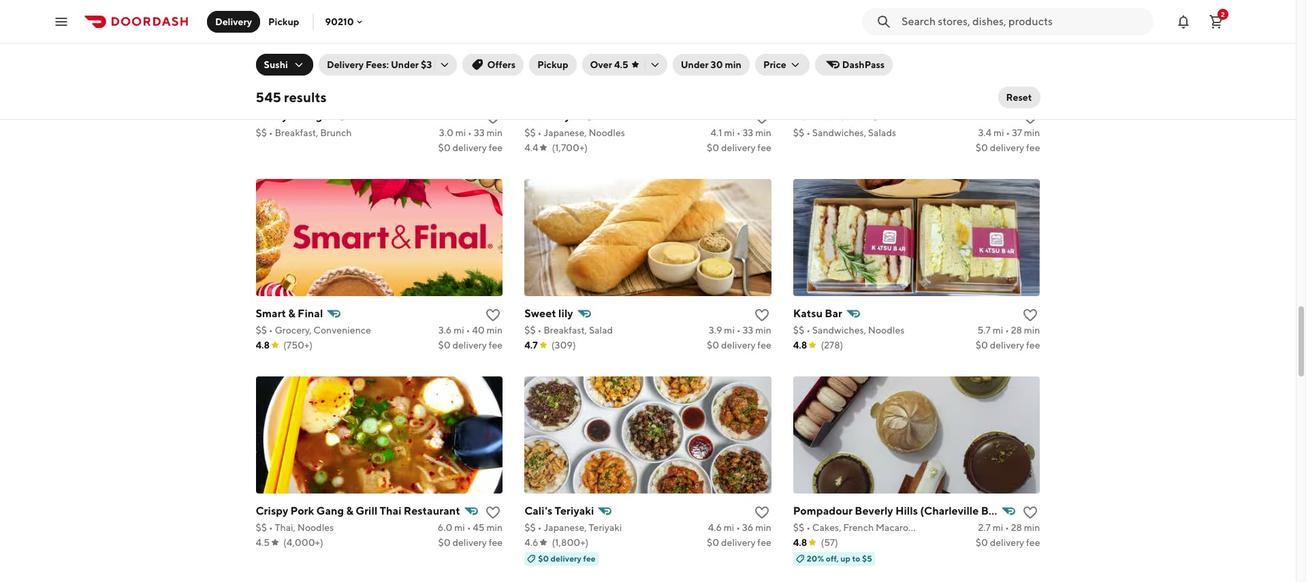 Task type: describe. For each thing, give the bounding box(es) containing it.
reset
[[1006, 92, 1032, 103]]

$3
[[421, 59, 432, 70]]

bar
[[825, 307, 843, 320]]

delivery button
[[207, 11, 260, 32]]

fee for smart & final
[[489, 340, 503, 351]]

28 for katsu bar
[[1011, 325, 1022, 336]]

(4,000+)
[[283, 537, 323, 548]]

cali's
[[525, 504, 553, 517]]

under 30 min button
[[673, 54, 750, 76]]

reset button
[[998, 87, 1040, 108]]

mi for yoshinoya
[[724, 127, 735, 138]]

delivery down 3.0 mi • 33 min
[[453, 142, 487, 153]]

japanese, for yoshinoya
[[544, 127, 587, 138]]

crispy pork gang & grill thai restaurant
[[256, 504, 460, 517]]

$​0 delivery fee for &
[[438, 340, 503, 351]]

lounge
[[290, 109, 329, 122]]

noodles for crispy pork gang & grill thai restaurant
[[297, 522, 334, 533]]

delivery for katsu bar
[[990, 340, 1025, 351]]

min for lobby lounge
[[487, 127, 503, 138]]

final
[[298, 307, 323, 320]]

• right 3.9
[[737, 325, 741, 336]]

over 4.5
[[590, 59, 628, 70]]

thai
[[380, 504, 402, 517]]

1 under from the left
[[391, 59, 419, 70]]

pompadour
[[793, 504, 853, 517]]

4.1 mi • 33 min
[[711, 127, 772, 138]]

4.6 mi • 36 min
[[708, 522, 772, 533]]

mi for pompadour beverly hills (charleville blvd)
[[993, 522, 1003, 533]]

2.7 mi • 28 min
[[978, 522, 1040, 533]]

fee for crispy pork gang & grill thai restaurant
[[489, 537, 503, 548]]

fee for sweet lily
[[758, 340, 772, 351]]

offers
[[487, 59, 516, 70]]

• left 45 on the bottom left
[[467, 522, 471, 533]]

fee for cali's teriyaki
[[758, 537, 772, 548]]

$$ for yoshinoya
[[525, 127, 536, 138]]

mi for crispy pork gang & grill thai restaurant
[[455, 522, 465, 533]]

• down sweet
[[538, 325, 542, 336]]

click to add this store to your saved list image for crispy pork gang & grill thai restaurant
[[485, 504, 501, 521]]

40
[[472, 325, 485, 336]]

$​0 for teriyaki
[[707, 537, 719, 548]]

breakfast, for lily
[[544, 325, 587, 336]]

dashpass
[[842, 59, 885, 70]]

crispy
[[256, 504, 288, 517]]

sandwiches, for food
[[812, 127, 866, 138]]

36
[[742, 522, 754, 533]]

min for crispy pork gang & grill thai restaurant
[[487, 522, 503, 533]]

convenience
[[314, 325, 371, 336]]

click to add this store to your saved list image for yoshinoya
[[754, 109, 770, 126]]

• right 5.7
[[1005, 325, 1009, 336]]

$$ • sandwiches, salads
[[793, 127, 896, 138]]

sushi
[[264, 59, 288, 70]]

$$ for katsu bar
[[793, 325, 805, 336]]

blvd)
[[981, 504, 1008, 517]]

• down ps
[[807, 127, 811, 138]]

delivery down (1,800+) on the bottom left of the page
[[551, 554, 582, 564]]

$​0 for pork
[[438, 537, 451, 548]]

1 vertical spatial pickup
[[538, 59, 568, 70]]

$​0 delivery fee for pork
[[438, 537, 503, 548]]

4.6 for 4.6 mi • 36 min
[[708, 522, 722, 533]]

0 vertical spatial &
[[288, 307, 295, 320]]

• down cali's
[[538, 522, 542, 533]]

3.9
[[709, 325, 722, 336]]

over
[[590, 59, 612, 70]]

delivery for crispy pork gang & grill thai restaurant
[[453, 537, 487, 548]]

delivery for cali's teriyaki
[[721, 537, 756, 548]]

click to add this store to your saved list image for lobby lounge
[[485, 109, 501, 126]]

$$ for lobby lounge
[[256, 127, 267, 138]]

pompadour beverly hills (charleville blvd)
[[793, 504, 1008, 517]]

1 vertical spatial pickup button
[[529, 54, 577, 76]]

lobby lounge
[[256, 109, 329, 122]]

price button
[[755, 54, 810, 76]]

brunch
[[320, 127, 352, 138]]

• right 3.0
[[468, 127, 472, 138]]

90210 button
[[325, 16, 365, 27]]

smart & final
[[256, 307, 323, 320]]

min for ps food café
[[1024, 127, 1040, 138]]

• left thai,
[[269, 522, 273, 533]]

5.7 mi • 28 min
[[978, 325, 1040, 336]]

30
[[711, 59, 723, 70]]

33 for yoshinoya
[[743, 127, 754, 138]]

hills
[[896, 504, 918, 517]]

grill
[[356, 504, 378, 517]]

cali's teriyaki
[[525, 504, 594, 517]]

$$ • breakfast, brunch
[[256, 127, 352, 138]]

delivery down 3.4 mi • 37 min
[[990, 142, 1025, 153]]

ps
[[793, 109, 807, 122]]

delivery for smart & final
[[453, 340, 487, 351]]

notification bell image
[[1176, 13, 1192, 30]]

4.8 for pompadour beverly hills (charleville blvd)
[[793, 537, 807, 548]]

lily
[[559, 307, 573, 320]]

$0 delivery fee
[[538, 554, 596, 564]]

$​0 for bar
[[976, 340, 988, 351]]

delivery for sweet lily
[[721, 340, 756, 351]]

to
[[852, 554, 861, 564]]

0 vertical spatial pickup button
[[260, 11, 307, 32]]

5.7
[[978, 325, 991, 336]]

$​0 delivery fee down 3.0 mi • 33 min
[[438, 142, 503, 153]]

$​0 down the 3.4
[[976, 142, 988, 153]]

3.0
[[439, 127, 454, 138]]

$​0 delivery fee for teriyaki
[[707, 537, 772, 548]]

min for sweet lily
[[755, 325, 772, 336]]

$$ for ps food café
[[793, 127, 805, 138]]

$​0 delivery fee down 3.4 mi • 37 min
[[976, 142, 1040, 153]]

japanese, for cali's teriyaki
[[544, 522, 587, 533]]

90210
[[325, 16, 354, 27]]

katsu bar
[[793, 307, 843, 320]]

4.1
[[711, 127, 722, 138]]

cakes,
[[812, 522, 842, 533]]

3.4
[[978, 127, 992, 138]]

mi for cali's teriyaki
[[724, 522, 734, 533]]

click to add this store to your saved list image for katsu bar
[[1023, 307, 1039, 323]]

20%
[[807, 554, 824, 564]]

• left cakes,
[[807, 522, 811, 533]]

food
[[810, 109, 836, 122]]

$$ • japanese, teriyaki
[[525, 522, 622, 533]]

min inside button
[[725, 59, 742, 70]]

mi for ps food café
[[994, 127, 1004, 138]]

$$ for cali's teriyaki
[[525, 522, 536, 533]]

$$ • grocery, convenience
[[256, 325, 371, 336]]

$$ for crispy pork gang & grill thai restaurant
[[256, 522, 267, 533]]

results
[[284, 89, 327, 105]]

4.6 for 4.6
[[525, 537, 538, 548]]

0 vertical spatial teriyaki
[[555, 504, 594, 517]]

• left 36
[[736, 522, 740, 533]]

(278)
[[821, 340, 843, 351]]

sweet lily
[[525, 307, 573, 320]]

$0
[[538, 554, 549, 564]]

fee down 3.4 mi • 37 min
[[1026, 142, 1040, 153]]

Store search: begin typing to search for stores available on DoorDash text field
[[902, 14, 1146, 29]]

$​0 for lily
[[707, 340, 719, 351]]

fee for pompadour beverly hills (charleville blvd)
[[1026, 537, 1040, 548]]

• down blvd)
[[1005, 522, 1009, 533]]

click to add this store to your saved list image for pompadour beverly hills (charleville blvd)
[[1023, 504, 1039, 521]]

$​0 down 3.0
[[438, 142, 451, 153]]

pork
[[291, 504, 314, 517]]

(750+)
[[283, 340, 313, 351]]

french
[[843, 522, 874, 533]]

28 for pompadour beverly hills (charleville blvd)
[[1011, 522, 1022, 533]]



Task type: locate. For each thing, give the bounding box(es) containing it.
fee down 3.6 mi • 40 min
[[489, 340, 503, 351]]

0 vertical spatial delivery
[[215, 16, 252, 27]]

(57)
[[821, 537, 838, 548]]

0 vertical spatial pickup
[[268, 16, 299, 27]]

dashpass button
[[815, 54, 893, 76]]

$​0 delivery fee down 3.9 mi • 33 min
[[707, 340, 772, 351]]

$​0 delivery fee for beverly
[[976, 537, 1040, 548]]

1 horizontal spatial 4.6
[[708, 522, 722, 533]]

2 japanese, from the top
[[544, 522, 587, 533]]

min right 3.9
[[755, 325, 772, 336]]

teriyaki up $$ • japanese, teriyaki
[[555, 504, 594, 517]]

$​0 down 3.9
[[707, 340, 719, 351]]

2 vertical spatial noodles
[[297, 522, 334, 533]]

33 right "4.1"
[[743, 127, 754, 138]]

1 horizontal spatial breakfast,
[[544, 325, 587, 336]]

click to add this store to your saved list image for cali's teriyaki
[[754, 504, 770, 521]]

fee for yoshinoya
[[758, 142, 772, 153]]

grocery,
[[275, 325, 312, 336]]

click to add this store to your saved list image up 3.9 mi • 33 min
[[754, 307, 770, 323]]

smart
[[256, 307, 286, 320]]

4.5 down the crispy
[[256, 537, 270, 548]]

min for yoshinoya
[[755, 127, 772, 138]]

1 vertical spatial 28
[[1011, 522, 1022, 533]]

min right 36
[[755, 522, 772, 533]]

$$ down katsu
[[793, 325, 805, 336]]

fee down 6.0 mi • 45 min
[[489, 537, 503, 548]]

2 under from the left
[[681, 59, 709, 70]]

sandwiches, down café
[[812, 127, 866, 138]]

(charleville
[[920, 504, 979, 517]]

1 vertical spatial 4.5
[[256, 537, 270, 548]]

0 horizontal spatial pickup
[[268, 16, 299, 27]]

min
[[725, 59, 742, 70], [487, 127, 503, 138], [755, 127, 772, 138], [1024, 127, 1040, 138], [487, 325, 503, 336], [755, 325, 772, 336], [1024, 325, 1040, 336], [487, 522, 503, 533], [755, 522, 772, 533], [1024, 522, 1040, 533]]

$​0 for &
[[438, 340, 451, 351]]

$$ down smart
[[256, 325, 267, 336]]

0 vertical spatial japanese,
[[544, 127, 587, 138]]

delivery inside button
[[215, 16, 252, 27]]

3.6 mi • 40 min
[[438, 325, 503, 336]]

$​0 down "4.1"
[[707, 142, 719, 153]]

mi right 2.7
[[993, 522, 1003, 533]]

3.9 mi • 33 min
[[709, 325, 772, 336]]

noodles for katsu bar
[[868, 325, 905, 336]]

0 vertical spatial sandwiches,
[[812, 127, 866, 138]]

$$ • thai, noodles
[[256, 522, 334, 533]]

28 right 5.7
[[1011, 325, 1022, 336]]

min for smart & final
[[487, 325, 503, 336]]

3.6
[[438, 325, 452, 336]]

1 vertical spatial 4.6
[[525, 537, 538, 548]]

min for pompadour beverly hills (charleville blvd)
[[1024, 522, 1040, 533]]

delivery down 4.1 mi • 33 min
[[721, 142, 756, 153]]

japanese,
[[544, 127, 587, 138], [544, 522, 587, 533]]

offers button
[[463, 54, 524, 76]]

& left the grill
[[346, 504, 353, 517]]

noodles
[[589, 127, 625, 138], [868, 325, 905, 336], [297, 522, 334, 533]]

mi for smart & final
[[454, 325, 464, 336]]

•
[[269, 127, 273, 138], [468, 127, 472, 138], [538, 127, 542, 138], [737, 127, 741, 138], [807, 127, 811, 138], [1006, 127, 1010, 138], [269, 325, 273, 336], [466, 325, 470, 336], [538, 325, 542, 336], [737, 325, 741, 336], [807, 325, 811, 336], [1005, 325, 1009, 336], [269, 522, 273, 533], [467, 522, 471, 533], [538, 522, 542, 533], [736, 522, 740, 533], [807, 522, 811, 533], [1005, 522, 1009, 533]]

4.4
[[525, 142, 538, 153]]

breakfast, up the (309)
[[544, 325, 587, 336]]

min right 5.7
[[1024, 325, 1040, 336]]

delivery down 2.7 mi • 28 min
[[990, 537, 1025, 548]]

4.5 inside button
[[614, 59, 628, 70]]

$$ down the crispy
[[256, 522, 267, 533]]

4.6
[[708, 522, 722, 533], [525, 537, 538, 548]]

4.5
[[614, 59, 628, 70], [256, 537, 270, 548]]

fees:
[[366, 59, 389, 70]]

0 vertical spatial noodles
[[589, 127, 625, 138]]

fee down 3.9 mi • 33 min
[[758, 340, 772, 351]]

fee down 2.7 mi • 28 min
[[1026, 537, 1040, 548]]

1 horizontal spatial delivery
[[327, 59, 364, 70]]

min right 3.0
[[487, 127, 503, 138]]

salad
[[589, 325, 613, 336]]

price
[[763, 59, 787, 70]]

mi right the 3.4
[[994, 127, 1004, 138]]

$$ up 4.7
[[525, 325, 536, 336]]

28 right 2.7
[[1011, 522, 1022, 533]]

$​0 down 4.6 mi • 36 min
[[707, 537, 719, 548]]

1 vertical spatial japanese,
[[544, 522, 587, 533]]

2 sandwiches, from the top
[[812, 325, 866, 336]]

mi for lobby lounge
[[455, 127, 466, 138]]

0 horizontal spatial noodles
[[297, 522, 334, 533]]

min right 45 on the bottom left
[[487, 522, 503, 533]]

1 vertical spatial breakfast,
[[544, 325, 587, 336]]

$$ down ps
[[793, 127, 805, 138]]

macarons
[[876, 522, 918, 533]]

3.0 mi • 33 min
[[439, 127, 503, 138]]

1 vertical spatial teriyaki
[[589, 522, 622, 533]]

• down smart
[[269, 325, 273, 336]]

45
[[473, 522, 485, 533]]

pickup button left over
[[529, 54, 577, 76]]

click to add this store to your saved list image up 6.0 mi • 45 min
[[485, 504, 501, 521]]

20% off, up to $5
[[807, 554, 872, 564]]

delivery for yoshinoya
[[721, 142, 756, 153]]

over 4.5 button
[[582, 54, 667, 76]]

restaurant
[[404, 504, 460, 517]]

1 horizontal spatial pickup button
[[529, 54, 577, 76]]

$$ down lobby on the top
[[256, 127, 267, 138]]

6.0 mi • 45 min
[[438, 522, 503, 533]]

off,
[[826, 554, 839, 564]]

ps food café
[[793, 109, 862, 122]]

under
[[391, 59, 419, 70], [681, 59, 709, 70]]

mi for sweet lily
[[724, 325, 735, 336]]

click to add this store to your saved list image for sweet lily
[[754, 307, 770, 323]]

0 vertical spatial breakfast,
[[275, 127, 318, 138]]

click to add this store to your saved list image
[[485, 109, 501, 126], [754, 109, 770, 126], [485, 307, 501, 323], [1023, 504, 1039, 521]]

0 vertical spatial 4.6
[[708, 522, 722, 533]]

1 vertical spatial sandwiches,
[[812, 325, 866, 336]]

$$ • cakes, french macarons
[[793, 522, 918, 533]]

mi right "4.1"
[[724, 127, 735, 138]]

4.8 for smart & final
[[256, 340, 270, 351]]

$​0 for beverly
[[976, 537, 988, 548]]

fee
[[489, 142, 503, 153], [758, 142, 772, 153], [1026, 142, 1040, 153], [489, 340, 503, 351], [758, 340, 772, 351], [1026, 340, 1040, 351], [489, 537, 503, 548], [758, 537, 772, 548], [1026, 537, 1040, 548], [583, 554, 596, 564]]

delivery for delivery fees: under $3
[[327, 59, 364, 70]]

$$ • breakfast, salad
[[525, 325, 613, 336]]

click to add this store to your saved list image up 4.1 mi • 33 min
[[754, 109, 770, 126]]

click to add this store to your saved list image up 3.6 mi • 40 min
[[485, 307, 501, 323]]

1 vertical spatial noodles
[[868, 325, 905, 336]]

(1,800+)
[[552, 537, 589, 548]]

0 horizontal spatial breakfast,
[[275, 127, 318, 138]]

fee down 3.0 mi • 33 min
[[489, 142, 503, 153]]

pickup up "sushi" button
[[268, 16, 299, 27]]

delivery for delivery
[[215, 16, 252, 27]]

4.8 down smart
[[256, 340, 270, 351]]

$$ up 4.4 on the top left of the page
[[525, 127, 536, 138]]

33 right 3.0
[[474, 127, 485, 138]]

under left '$3'
[[391, 59, 419, 70]]

1 horizontal spatial pickup
[[538, 59, 568, 70]]

sweet
[[525, 307, 556, 320]]

teriyaki
[[555, 504, 594, 517], [589, 522, 622, 533]]

0 vertical spatial 28
[[1011, 325, 1022, 336]]

4.7
[[525, 340, 538, 351]]

• right "4.1"
[[737, 127, 741, 138]]

sushi button
[[256, 54, 313, 76]]

(1,700+)
[[552, 142, 588, 153]]

breakfast, for lounge
[[275, 127, 318, 138]]

37
[[1012, 127, 1022, 138]]

1 vertical spatial &
[[346, 504, 353, 517]]

4.5 right over
[[614, 59, 628, 70]]

$$ for pompadour beverly hills (charleville blvd)
[[793, 522, 805, 533]]

$​0 delivery fee for bar
[[976, 340, 1040, 351]]

1 horizontal spatial 4.5
[[614, 59, 628, 70]]

$​0 down '6.0'
[[438, 537, 451, 548]]

delivery down 6.0 mi • 45 min
[[453, 537, 487, 548]]

click to add this store to your saved list image up 5.7 mi • 28 min
[[1023, 307, 1039, 323]]

33 for lobby lounge
[[474, 127, 485, 138]]

4.8 up 20%
[[793, 537, 807, 548]]

$$ for smart & final
[[256, 325, 267, 336]]

min for cali's teriyaki
[[755, 522, 772, 533]]

café
[[838, 109, 862, 122]]

$$ left cakes,
[[793, 522, 805, 533]]

sandwiches, up (278)
[[812, 325, 866, 336]]

fee for katsu bar
[[1026, 340, 1040, 351]]

yoshinoya
[[525, 109, 576, 122]]

$​0 down 2.7
[[976, 537, 988, 548]]

545 results
[[256, 89, 327, 105]]

$$ • japanese, noodles
[[525, 127, 625, 138]]

2
[[1221, 10, 1225, 18]]

33 for sweet lily
[[743, 325, 754, 336]]

0 horizontal spatial pickup button
[[260, 11, 307, 32]]

delivery down 3.6 mi • 40 min
[[453, 340, 487, 351]]

beverly
[[855, 504, 893, 517]]

min for katsu bar
[[1024, 325, 1040, 336]]

545
[[256, 89, 281, 105]]

mi right 3.0
[[455, 127, 466, 138]]

0 vertical spatial 4.5
[[614, 59, 628, 70]]

katsu
[[793, 307, 823, 320]]

• up 4.4 on the top left of the page
[[538, 127, 542, 138]]

fee down 4.1 mi • 33 min
[[758, 142, 772, 153]]

click to add this store to your saved list image for smart & final
[[485, 307, 501, 323]]

$​0 delivery fee
[[438, 142, 503, 153], [707, 142, 772, 153], [976, 142, 1040, 153], [438, 340, 503, 351], [707, 340, 772, 351], [976, 340, 1040, 351], [438, 537, 503, 548], [707, 537, 772, 548], [976, 537, 1040, 548]]

sandwiches, for bar
[[812, 325, 866, 336]]

click to add this store to your saved list image up 2.7 mi • 28 min
[[1023, 504, 1039, 521]]

33 right 3.9
[[743, 325, 754, 336]]

• down katsu
[[807, 325, 811, 336]]

mi right 5.7
[[993, 325, 1003, 336]]

$​0 delivery fee for lily
[[707, 340, 772, 351]]

under 30 min
[[681, 59, 742, 70]]

thai,
[[275, 522, 296, 533]]

$​0 delivery fee down 3.6 mi • 40 min
[[438, 340, 503, 351]]

min right "4.1"
[[755, 127, 772, 138]]

breakfast, down 'lobby lounge'
[[275, 127, 318, 138]]

$​0 delivery fee down 5.7 mi • 28 min
[[976, 340, 1040, 351]]

click to add this store to your saved list image
[[1023, 109, 1039, 126], [754, 307, 770, 323], [1023, 307, 1039, 323], [485, 504, 501, 521], [754, 504, 770, 521]]

$​0 delivery fee down 2.7 mi • 28 min
[[976, 537, 1040, 548]]

1 horizontal spatial noodles
[[589, 127, 625, 138]]

$$ down cali's
[[525, 522, 536, 533]]

0 horizontal spatial 4.6
[[525, 537, 538, 548]]

noodles for yoshinoya
[[589, 127, 625, 138]]

lobby
[[256, 109, 288, 122]]

& up grocery,
[[288, 307, 295, 320]]

fee down 5.7 mi • 28 min
[[1026, 340, 1040, 351]]

0 horizontal spatial 4.5
[[256, 537, 270, 548]]

2 button
[[1203, 8, 1230, 35]]

1 28 from the top
[[1011, 325, 1022, 336]]

fee down (1,800+) on the bottom left of the page
[[583, 554, 596, 564]]

delivery down 5.7 mi • 28 min
[[990, 340, 1025, 351]]

mi right 3.9
[[724, 325, 735, 336]]

1 japanese, from the top
[[544, 127, 587, 138]]

3 items, open order cart image
[[1208, 13, 1225, 30]]

$5
[[862, 554, 872, 564]]

$​0 down 5.7
[[976, 340, 988, 351]]

under left 30
[[681, 59, 709, 70]]

4.6 up $0
[[525, 537, 538, 548]]

$​0 delivery fee down 6.0 mi • 45 min
[[438, 537, 503, 548]]

$$
[[256, 127, 267, 138], [525, 127, 536, 138], [793, 127, 805, 138], [256, 325, 267, 336], [525, 325, 536, 336], [793, 325, 805, 336], [256, 522, 267, 533], [525, 522, 536, 533], [793, 522, 805, 533]]

6.0
[[438, 522, 453, 533]]

gang
[[316, 504, 344, 517]]

under inside under 30 min button
[[681, 59, 709, 70]]

4.6 left 36
[[708, 522, 722, 533]]

(309)
[[552, 340, 576, 351]]

sandwiches,
[[812, 127, 866, 138], [812, 325, 866, 336]]

• left 37
[[1006, 127, 1010, 138]]

pickup button up "sushi" button
[[260, 11, 307, 32]]

1 sandwiches, from the top
[[812, 127, 866, 138]]

• down lobby on the top
[[269, 127, 273, 138]]

1 horizontal spatial under
[[681, 59, 709, 70]]

delivery for pompadour beverly hills (charleville blvd)
[[990, 537, 1025, 548]]

mi for katsu bar
[[993, 325, 1003, 336]]

click to add this store to your saved list image for ps food café
[[1023, 109, 1039, 126]]

fee down 4.6 mi • 36 min
[[758, 537, 772, 548]]

salads
[[868, 127, 896, 138]]

4.8 for katsu bar
[[793, 340, 807, 351]]

$$ for sweet lily
[[525, 325, 536, 336]]

open menu image
[[53, 13, 69, 30]]

click to add this store to your saved list image up 3.0 mi • 33 min
[[485, 109, 501, 126]]

3.4 mi • 37 min
[[978, 127, 1040, 138]]

$​0 delivery fee down 4.1 mi • 33 min
[[707, 142, 772, 153]]

pickup
[[268, 16, 299, 27], [538, 59, 568, 70]]

japanese, up the (1,700+)
[[544, 127, 587, 138]]

min right 37
[[1024, 127, 1040, 138]]

click to add this store to your saved list image up 4.6 mi • 36 min
[[754, 504, 770, 521]]

click to add this store to your saved list image down "reset" button
[[1023, 109, 1039, 126]]

0 horizontal spatial under
[[391, 59, 419, 70]]

1 vertical spatial delivery
[[327, 59, 364, 70]]

0 horizontal spatial delivery
[[215, 16, 252, 27]]

0 horizontal spatial &
[[288, 307, 295, 320]]

1 horizontal spatial &
[[346, 504, 353, 517]]

• left 40
[[466, 325, 470, 336]]

min right 30
[[725, 59, 742, 70]]

2 horizontal spatial noodles
[[868, 325, 905, 336]]

2.7
[[978, 522, 991, 533]]

2 28 from the top
[[1011, 522, 1022, 533]]



Task type: vqa. For each thing, say whether or not it's contained in the screenshot.
Louisville Link
no



